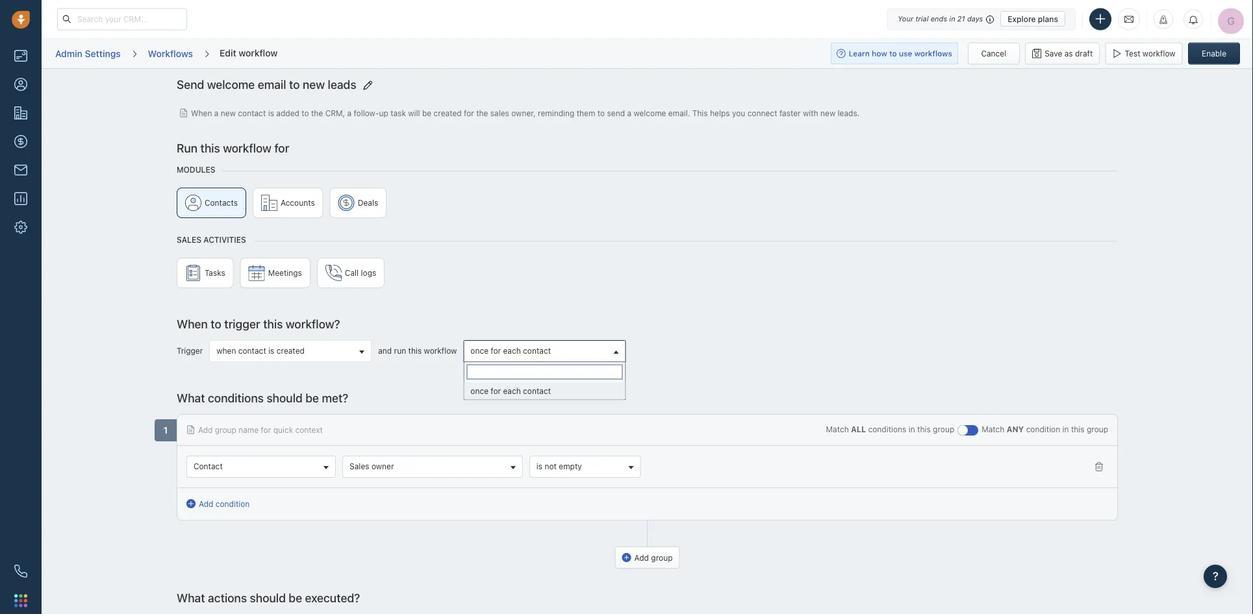 Task type: describe. For each thing, give the bounding box(es) containing it.
for inside dropdown button
[[491, 346, 501, 355]]

add condition link
[[186, 498, 250, 510]]

each for once for each contact list box at the left
[[503, 387, 521, 396]]

when to trigger this workflow?
[[177, 317, 340, 331]]

0 horizontal spatial new
[[221, 108, 236, 117]]

add group button
[[615, 547, 680, 569]]

contacts button
[[177, 187, 246, 218]]

met?
[[322, 391, 349, 405]]

trigger
[[177, 346, 203, 355]]

and run this workflow
[[378, 346, 457, 355]]

add for add condition
[[199, 499, 213, 508]]

once for each contact button
[[463, 340, 626, 362]]

contact
[[194, 462, 223, 471]]

edit workflow
[[220, 47, 278, 58]]

what for what actions should be executed?
[[177, 591, 205, 605]]

when for when to trigger this workflow?
[[177, 317, 208, 331]]

2 a from the left
[[347, 108, 352, 117]]

2 the from the left
[[476, 108, 488, 117]]

when a new contact is added to the crm, a follow-up task will be created for the sales owner, reminding them to send a welcome email. this helps you connect faster with new leads.
[[191, 108, 860, 117]]

1 the from the left
[[311, 108, 323, 117]]

be for executed?
[[289, 591, 302, 605]]

save as draft
[[1045, 49, 1093, 58]]

2 horizontal spatial new
[[821, 108, 836, 117]]

empty
[[559, 462, 582, 471]]

cancel
[[981, 49, 1007, 58]]

each for once for each contact dropdown button
[[503, 346, 521, 355]]

enable
[[1202, 49, 1227, 58]]

run
[[177, 141, 198, 155]]

when for when a new contact is added to the crm, a follow-up task will be created for the sales owner, reminding them to send a welcome email. this helps you connect faster with new leads.
[[191, 108, 212, 117]]

once for each contact option
[[464, 382, 625, 400]]

group for sales activities
[[177, 258, 1118, 295]]

sales for sales owner
[[350, 462, 369, 471]]

logs
[[361, 268, 376, 277]]

0 horizontal spatial conditions
[[208, 391, 264, 405]]

1 a from the left
[[214, 108, 219, 117]]

1 horizontal spatial conditions
[[868, 425, 907, 434]]

workflow?
[[286, 317, 340, 331]]

send
[[607, 108, 625, 117]]

once for once for each contact list box at the left
[[471, 387, 489, 396]]

test
[[1125, 49, 1141, 58]]

deals
[[358, 198, 378, 207]]

add for add group name for quick context
[[198, 425, 213, 434]]

contact button
[[186, 456, 336, 478]]

accounts button
[[253, 187, 323, 218]]

deals button
[[330, 187, 387, 218]]

for left quick
[[261, 425, 271, 434]]

0 vertical spatial welcome
[[207, 77, 255, 91]]

what conditions should be met?
[[177, 391, 349, 405]]

workflows
[[148, 48, 193, 59]]

created inside button
[[277, 346, 305, 355]]

faster
[[780, 108, 801, 117]]

sales owner
[[350, 462, 394, 471]]

1 horizontal spatial new
[[303, 77, 325, 91]]

edit
[[220, 47, 236, 58]]

tasks button
[[177, 258, 234, 288]]

test workflow button
[[1106, 43, 1183, 65]]

match any condition in this group
[[982, 425, 1109, 434]]

explore plans
[[1008, 14, 1058, 23]]

to left trigger
[[211, 317, 221, 331]]

2 vertical spatial is
[[537, 462, 543, 471]]

explore
[[1008, 14, 1036, 23]]

workflow inside 'button'
[[1143, 49, 1176, 58]]

once for once for each contact dropdown button
[[471, 346, 489, 355]]

group for modules
[[177, 187, 1118, 224]]

admin
[[55, 48, 82, 59]]

tasks
[[205, 268, 225, 277]]

you
[[732, 108, 745, 117]]

to right added
[[302, 108, 309, 117]]

name
[[239, 425, 259, 434]]

meetings button
[[240, 258, 310, 288]]

added
[[276, 108, 299, 117]]

email.
[[668, 108, 690, 117]]

call
[[345, 268, 359, 277]]

when contact is created button
[[209, 340, 372, 362]]

be for met?
[[305, 391, 319, 405]]

draft
[[1075, 49, 1093, 58]]

as
[[1065, 49, 1073, 58]]

3 a from the left
[[627, 108, 632, 117]]

call logs
[[345, 268, 376, 277]]

task
[[391, 108, 406, 117]]

run
[[394, 346, 406, 355]]

all
[[851, 425, 866, 434]]

what actions should be executed?
[[177, 591, 360, 605]]

modules
[[177, 165, 215, 174]]

match all conditions in this group
[[826, 425, 955, 434]]

group inside button
[[651, 553, 673, 562]]

follow-
[[354, 108, 379, 117]]

sales owner button
[[342, 456, 523, 478]]

your trial ends in 21 days
[[898, 15, 983, 23]]

email
[[258, 77, 286, 91]]

sales for sales activities
[[177, 235, 201, 244]]

trial
[[916, 15, 929, 23]]

0 vertical spatial be
[[422, 108, 432, 117]]

is not empty
[[537, 462, 582, 471]]

up
[[379, 108, 388, 117]]

contact down send welcome email to new leads
[[238, 108, 266, 117]]



Task type: locate. For each thing, give the bounding box(es) containing it.
0 vertical spatial sales
[[177, 235, 201, 244]]

1 vertical spatial once
[[471, 387, 489, 396]]

call logs button
[[317, 258, 385, 288]]

1 vertical spatial each
[[503, 387, 521, 396]]

created
[[434, 108, 462, 117], [277, 346, 305, 355]]

settings
[[85, 48, 121, 59]]

a
[[214, 108, 219, 117], [347, 108, 352, 117], [627, 108, 632, 117]]

0 vertical spatial once
[[471, 346, 489, 355]]

1 horizontal spatial welcome
[[634, 108, 666, 117]]

meetings
[[268, 268, 302, 277]]

group
[[177, 187, 1118, 224], [177, 258, 1118, 295]]

1 vertical spatial be
[[305, 391, 319, 405]]

enable button
[[1188, 43, 1240, 65]]

condition right any
[[1026, 425, 1061, 434]]

1 vertical spatial group
[[177, 258, 1118, 295]]

2 match from the left
[[982, 425, 1005, 434]]

0 horizontal spatial welcome
[[207, 77, 255, 91]]

cancel button
[[968, 43, 1020, 65]]

once for each contact
[[471, 346, 551, 355], [471, 387, 551, 396]]

1 horizontal spatial sales
[[350, 462, 369, 471]]

match left all
[[826, 425, 849, 434]]

once for each contact list box
[[464, 382, 625, 400]]

1 horizontal spatial be
[[305, 391, 319, 405]]

your
[[898, 15, 914, 23]]

None search field
[[467, 365, 623, 380]]

them
[[577, 108, 595, 117]]

should right 'actions'
[[250, 591, 286, 605]]

match
[[826, 425, 849, 434], [982, 425, 1005, 434]]

is not empty button
[[529, 456, 641, 478]]

new left leads
[[303, 77, 325, 91]]

1 vertical spatial add
[[199, 499, 213, 508]]

contact inside once for each contact option
[[523, 387, 551, 396]]

1 vertical spatial sales
[[350, 462, 369, 471]]

is left added
[[268, 108, 274, 117]]

sales left activities
[[177, 235, 201, 244]]

crm,
[[325, 108, 345, 117]]

this
[[692, 108, 708, 117]]

in for conditions
[[909, 425, 915, 434]]

0 vertical spatial once for each contact
[[471, 346, 551, 355]]

sales
[[177, 235, 201, 244], [350, 462, 369, 471]]

1 vertical spatial is
[[268, 346, 274, 355]]

match for match all conditions in this group
[[826, 425, 849, 434]]

1 vertical spatial once for each contact
[[471, 387, 551, 396]]

for up once for each contact list box at the left
[[491, 346, 501, 355]]

1 vertical spatial what
[[177, 591, 205, 605]]

the left sales
[[476, 108, 488, 117]]

leads
[[328, 77, 356, 91]]

sales
[[490, 108, 509, 117]]

2 each from the top
[[503, 387, 521, 396]]

when up trigger
[[177, 317, 208, 331]]

is left 'not'
[[537, 462, 543, 471]]

each down once for each contact dropdown button
[[503, 387, 521, 396]]

in for ends
[[949, 15, 956, 23]]

save
[[1045, 49, 1063, 58]]

0 vertical spatial is
[[268, 108, 274, 117]]

2 horizontal spatial a
[[627, 108, 632, 117]]

in for condition
[[1063, 425, 1069, 434]]

new
[[303, 77, 325, 91], [221, 108, 236, 117], [821, 108, 836, 117]]

0 horizontal spatial condition
[[216, 499, 250, 508]]

once for each contact inside option
[[471, 387, 551, 396]]

email image
[[1125, 14, 1134, 25]]

once for each contact for once for each contact list box at the left
[[471, 387, 551, 396]]

is
[[268, 108, 274, 117], [268, 346, 274, 355], [537, 462, 543, 471]]

should
[[267, 391, 303, 405], [250, 591, 286, 605]]

should up quick
[[267, 391, 303, 405]]

1 once from the top
[[471, 346, 489, 355]]

ends
[[931, 15, 947, 23]]

0 vertical spatial what
[[177, 391, 205, 405]]

run this workflow for
[[177, 141, 289, 155]]

21
[[958, 15, 965, 23]]

test workflow
[[1125, 49, 1176, 58]]

group containing tasks
[[177, 258, 1118, 295]]

sales left owner
[[350, 462, 369, 471]]

workflows link
[[147, 43, 194, 64]]

once
[[471, 346, 489, 355], [471, 387, 489, 396]]

for down once for each contact dropdown button
[[491, 387, 501, 396]]

the
[[311, 108, 323, 117], [476, 108, 488, 117]]

for inside option
[[491, 387, 501, 396]]

1 horizontal spatial in
[[949, 15, 956, 23]]

conditions up name
[[208, 391, 264, 405]]

accounts
[[281, 198, 315, 207]]

condition down "contact"
[[216, 499, 250, 508]]

1 horizontal spatial match
[[982, 425, 1005, 434]]

quick
[[273, 425, 293, 434]]

0 horizontal spatial match
[[826, 425, 849, 434]]

match left any
[[982, 425, 1005, 434]]

1 match from the left
[[826, 425, 849, 434]]

0 vertical spatial condition
[[1026, 425, 1061, 434]]

when down send
[[191, 108, 212, 117]]

contact inside once for each contact dropdown button
[[523, 346, 551, 355]]

created right will
[[434, 108, 462, 117]]

new up run this workflow for
[[221, 108, 236, 117]]

conditions right all
[[868, 425, 907, 434]]

a right crm,
[[347, 108, 352, 117]]

what down trigger
[[177, 391, 205, 405]]

2 once from the top
[[471, 387, 489, 396]]

0 horizontal spatial created
[[277, 346, 305, 355]]

send
[[177, 77, 204, 91]]

0 horizontal spatial the
[[311, 108, 323, 117]]

1 once for each contact from the top
[[471, 346, 551, 355]]

helps
[[710, 108, 730, 117]]

0 horizontal spatial in
[[909, 425, 915, 434]]

phone image
[[14, 565, 27, 578]]

owner
[[372, 462, 394, 471]]

0 vertical spatial conditions
[[208, 391, 264, 405]]

with
[[803, 108, 818, 117]]

2 horizontal spatial in
[[1063, 425, 1069, 434]]

contact right when at the left bottom of page
[[238, 346, 266, 355]]

welcome left email.
[[634, 108, 666, 117]]

once inside option
[[471, 387, 489, 396]]

1 vertical spatial condition
[[216, 499, 250, 508]]

add group name for quick context
[[198, 425, 323, 434]]

context
[[295, 425, 323, 434]]

conditions
[[208, 391, 264, 405], [868, 425, 907, 434]]

when
[[191, 108, 212, 117], [177, 317, 208, 331]]

once for each contact down once for each contact dropdown button
[[471, 387, 551, 396]]

1 horizontal spatial condition
[[1026, 425, 1061, 434]]

1 vertical spatial conditions
[[868, 425, 907, 434]]

save as draft button
[[1025, 43, 1100, 65]]

is down when to trigger this workflow?
[[268, 346, 274, 355]]

1 what from the top
[[177, 391, 205, 405]]

sales inside button
[[350, 462, 369, 471]]

Search your CRM... text field
[[57, 8, 187, 30]]

not
[[545, 462, 557, 471]]

any
[[1007, 425, 1024, 434]]

the left crm,
[[311, 108, 323, 117]]

activities
[[204, 235, 246, 244]]

created down "workflow?"
[[277, 346, 305, 355]]

contacts
[[205, 198, 238, 207]]

0 vertical spatial created
[[434, 108, 462, 117]]

contact down once for each contact dropdown button
[[523, 387, 551, 396]]

0 horizontal spatial sales
[[177, 235, 201, 244]]

group containing contacts
[[177, 187, 1118, 224]]

in right all
[[909, 425, 915, 434]]

connect
[[748, 108, 777, 117]]

workflow right run
[[424, 346, 457, 355]]

0 vertical spatial each
[[503, 346, 521, 355]]

to right "email"
[[289, 77, 300, 91]]

explore plans link
[[1001, 11, 1066, 27]]

freshworks switcher image
[[14, 595, 27, 608]]

actions
[[208, 591, 247, 605]]

each
[[503, 346, 521, 355], [503, 387, 521, 396]]

should for conditions
[[267, 391, 303, 405]]

contact up once for each contact list box at the left
[[523, 346, 551, 355]]

once for each contact for once for each contact dropdown button
[[471, 346, 551, 355]]

executed?
[[305, 591, 360, 605]]

0 horizontal spatial be
[[289, 591, 302, 605]]

workflow right edit at left top
[[239, 47, 278, 58]]

reminding
[[538, 108, 575, 117]]

when contact is created
[[216, 346, 305, 355]]

to left send
[[598, 108, 605, 117]]

1 vertical spatial when
[[177, 317, 208, 331]]

be left met?
[[305, 391, 319, 405]]

what left 'actions'
[[177, 591, 205, 605]]

welcome down edit at left top
[[207, 77, 255, 91]]

plans
[[1038, 14, 1058, 23]]

workflow right 'run'
[[223, 141, 272, 155]]

contact
[[238, 108, 266, 117], [238, 346, 266, 355], [523, 346, 551, 355], [523, 387, 551, 396]]

admin settings
[[55, 48, 121, 59]]

once inside dropdown button
[[471, 346, 489, 355]]

2 vertical spatial be
[[289, 591, 302, 605]]

a up run this workflow for
[[214, 108, 219, 117]]

be
[[422, 108, 432, 117], [305, 391, 319, 405], [289, 591, 302, 605]]

what for what conditions should be met?
[[177, 391, 205, 405]]

phone element
[[8, 559, 34, 585]]

0 vertical spatial group
[[177, 187, 1118, 224]]

when
[[216, 346, 236, 355]]

be right will
[[422, 108, 432, 117]]

add group
[[634, 553, 673, 562]]

will
[[408, 108, 420, 117]]

once for each contact up once for each contact list box at the left
[[471, 346, 551, 355]]

1 vertical spatial welcome
[[634, 108, 666, 117]]

in
[[949, 15, 956, 23], [909, 425, 915, 434], [1063, 425, 1069, 434]]

trigger
[[224, 317, 260, 331]]

0 vertical spatial add
[[198, 425, 213, 434]]

1 horizontal spatial a
[[347, 108, 352, 117]]

in left 21 at the top right
[[949, 15, 956, 23]]

0 vertical spatial when
[[191, 108, 212, 117]]

owner,
[[512, 108, 536, 117]]

1 horizontal spatial the
[[476, 108, 488, 117]]

0 horizontal spatial a
[[214, 108, 219, 117]]

2 once for each contact from the top
[[471, 387, 551, 396]]

1 vertical spatial created
[[277, 346, 305, 355]]

each inside dropdown button
[[503, 346, 521, 355]]

for left sales
[[464, 108, 474, 117]]

send welcome email to new leads
[[177, 77, 356, 91]]

2 horizontal spatial be
[[422, 108, 432, 117]]

each inside option
[[503, 387, 521, 396]]

admin settings link
[[55, 43, 121, 64]]

1 horizontal spatial created
[[434, 108, 462, 117]]

1 group from the top
[[177, 187, 1118, 224]]

match for match any condition in this group
[[982, 425, 1005, 434]]

be left executed?
[[289, 591, 302, 605]]

contact inside the when contact is created button
[[238, 346, 266, 355]]

in right any
[[1063, 425, 1069, 434]]

2 group from the top
[[177, 258, 1118, 295]]

new right "with"
[[821, 108, 836, 117]]

2 vertical spatial add
[[634, 553, 649, 562]]

1 vertical spatial should
[[250, 591, 286, 605]]

welcome
[[207, 77, 255, 91], [634, 108, 666, 117]]

2 what from the top
[[177, 591, 205, 605]]

days
[[967, 15, 983, 23]]

leads.
[[838, 108, 860, 117]]

for
[[464, 108, 474, 117], [274, 141, 289, 155], [491, 346, 501, 355], [491, 387, 501, 396], [261, 425, 271, 434]]

each up once for each contact list box at the left
[[503, 346, 521, 355]]

add condition
[[199, 499, 250, 508]]

a right send
[[627, 108, 632, 117]]

should for actions
[[250, 591, 286, 605]]

add for add group
[[634, 553, 649, 562]]

sales activities
[[177, 235, 246, 244]]

add inside button
[[634, 553, 649, 562]]

for down added
[[274, 141, 289, 155]]

1 each from the top
[[503, 346, 521, 355]]

workflow right test
[[1143, 49, 1176, 58]]

0 vertical spatial should
[[267, 391, 303, 405]]

condition
[[1026, 425, 1061, 434], [216, 499, 250, 508]]

once for each contact inside dropdown button
[[471, 346, 551, 355]]



Task type: vqa. For each thing, say whether or not it's contained in the screenshot.
to
yes



